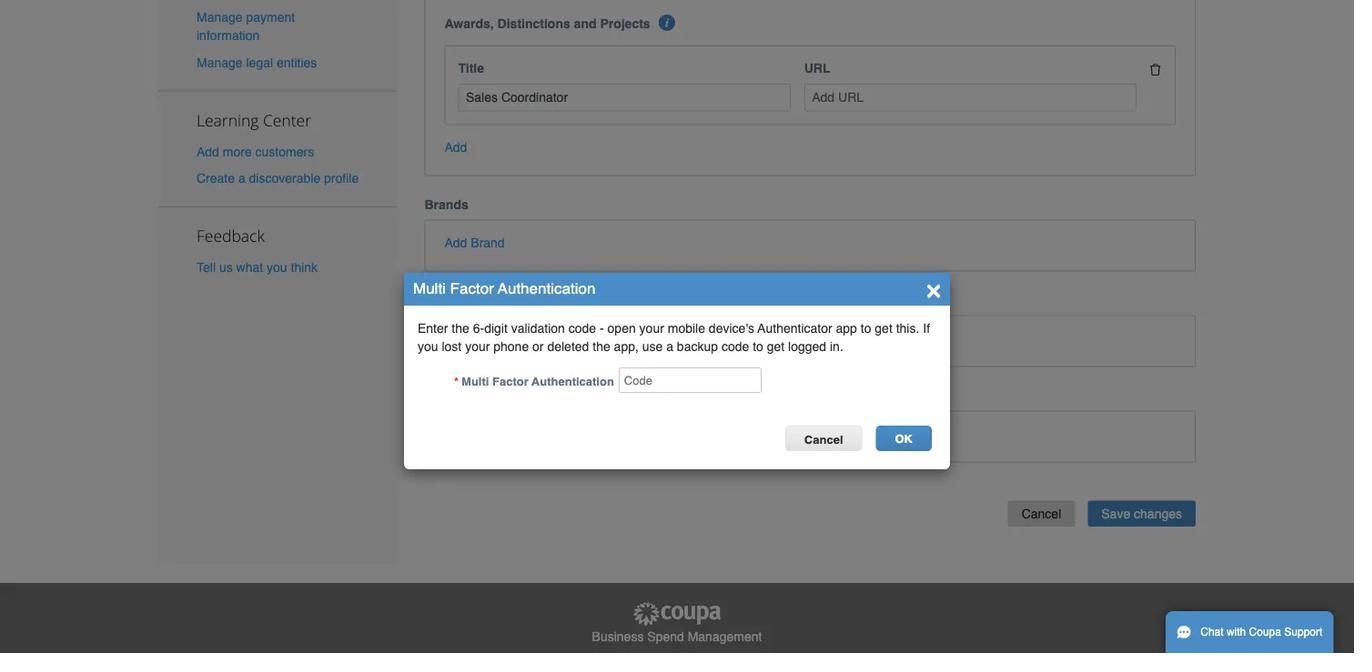 Task type: describe. For each thing, give the bounding box(es) containing it.
chat
[[1201, 626, 1224, 639]]

add button
[[445, 138, 468, 156]]

enter the 6-digit validation code - open your mobile device's authenticator app to get this. if you lost your phone or deleted the app, use a backup code to get logged in.
[[418, 321, 931, 354]]

0 horizontal spatial to
[[753, 340, 764, 354]]

6-
[[473, 321, 485, 336]]

entities
[[277, 55, 317, 70]]

1 vertical spatial authentication
[[532, 375, 615, 388]]

1 vertical spatial get
[[767, 340, 785, 354]]

validation
[[512, 321, 565, 336]]

save
[[1102, 507, 1131, 522]]

discoverable
[[249, 171, 321, 186]]

add for add brand
[[445, 235, 468, 250]]

awards,
[[445, 16, 494, 31]]

tell
[[197, 260, 216, 275]]

authenticator
[[758, 321, 833, 336]]

more
[[223, 144, 252, 159]]

you inside enter the 6-digit validation code - open your mobile device's authenticator app to get this. if you lost your phone or deleted the app, use a backup code to get logged in.
[[418, 340, 439, 354]]

add brand
[[445, 235, 505, 250]]

in.
[[830, 340, 844, 354]]

digit
[[485, 321, 508, 336]]

or
[[533, 340, 544, 354]]

center
[[263, 109, 311, 131]]

a inside enter the 6-digit validation code - open your mobile device's authenticator app to get this. if you lost your phone or deleted the app, use a backup code to get logged in.
[[667, 340, 674, 354]]

deleted
[[548, 340, 589, 354]]

brands
[[425, 197, 469, 212]]

0 vertical spatial the
[[452, 321, 470, 336]]

phone
[[494, 340, 529, 354]]

this.
[[897, 321, 920, 336]]

create a discoverable profile link
[[197, 171, 359, 186]]

manage legal entities
[[197, 55, 317, 70]]

0 vertical spatial cancel
[[805, 433, 844, 447]]

us
[[219, 260, 233, 275]]

0 vertical spatial multi
[[413, 280, 446, 297]]

and
[[574, 16, 597, 31]]

think
[[291, 260, 318, 275]]

1 vertical spatial factor
[[493, 375, 529, 388]]

save changes
[[1102, 507, 1183, 522]]

URL text field
[[805, 84, 1137, 112]]

*
[[454, 375, 459, 388]]

chat with coupa support
[[1201, 626, 1323, 639]]

information
[[197, 28, 260, 43]]

0 horizontal spatial a
[[238, 171, 246, 186]]

0 horizontal spatial cancel link
[[786, 426, 863, 452]]

distinctions
[[498, 16, 571, 31]]

tell us what you think button
[[197, 258, 318, 277]]

additional information image
[[659, 15, 676, 31]]

device's
[[709, 321, 755, 336]]

* multi factor authentication
[[454, 375, 615, 388]]

what
[[236, 260, 263, 275]]

add competitor
[[445, 331, 533, 346]]

tell us what you think
[[197, 260, 318, 275]]

you inside button
[[267, 260, 287, 275]]

customers
[[256, 144, 314, 159]]

0 vertical spatial authentication
[[498, 280, 596, 297]]

manage payment information link
[[197, 10, 295, 43]]



Task type: locate. For each thing, give the bounding box(es) containing it.
1 manage from the top
[[197, 10, 243, 25]]

manage up information
[[197, 10, 243, 25]]

cancel left save
[[1022, 507, 1062, 522]]

manage for manage payment information
[[197, 10, 243, 25]]

1 horizontal spatial you
[[418, 340, 439, 354]]

your down 6-
[[465, 340, 490, 354]]

manage legal entities link
[[197, 55, 317, 70]]

factor up 6-
[[450, 280, 494, 297]]

1 vertical spatial you
[[418, 340, 439, 354]]

manage inside manage payment information
[[197, 10, 243, 25]]

get
[[875, 321, 893, 336], [767, 340, 785, 354]]

the left 6-
[[452, 321, 470, 336]]

1 vertical spatial cancel
[[1022, 507, 1062, 522]]

1 horizontal spatial a
[[667, 340, 674, 354]]

add for add competitor
[[445, 331, 468, 346]]

cancel left ok
[[805, 433, 844, 447]]

0 horizontal spatial you
[[267, 260, 287, 275]]

0 horizontal spatial multi
[[413, 280, 446, 297]]

multi right *
[[462, 375, 489, 388]]

peers
[[425, 388, 460, 403]]

save changes button
[[1088, 501, 1197, 527]]

1 horizontal spatial cancel link
[[1009, 501, 1076, 527]]

add
[[445, 140, 468, 154], [197, 144, 219, 159], [445, 235, 468, 250], [445, 331, 468, 346]]

1 vertical spatial code
[[722, 340, 750, 354]]

1 vertical spatial the
[[593, 340, 611, 354]]

you down enter
[[418, 340, 439, 354]]

0 vertical spatial you
[[267, 260, 287, 275]]

a
[[238, 171, 246, 186], [667, 340, 674, 354]]

add left the brand
[[445, 235, 468, 250]]

mobile
[[668, 321, 706, 336]]

you right what
[[267, 260, 287, 275]]

multi
[[413, 280, 446, 297], [462, 375, 489, 388]]

0 vertical spatial code
[[569, 321, 597, 336]]

authentication
[[498, 280, 596, 297], [532, 375, 615, 388]]

ok
[[896, 433, 913, 446]]

app
[[836, 321, 858, 336]]

feedback
[[197, 225, 265, 247]]

1 horizontal spatial to
[[861, 321, 872, 336]]

create
[[197, 171, 235, 186]]

code left the - at the left of the page
[[569, 321, 597, 336]]

legal
[[246, 55, 273, 70]]

1 vertical spatial a
[[667, 340, 674, 354]]

0 vertical spatial a
[[238, 171, 246, 186]]

add left 6-
[[445, 331, 468, 346]]

1 vertical spatial multi
[[462, 375, 489, 388]]

cancel link left save
[[1009, 501, 1076, 527]]

the down the - at the left of the page
[[593, 340, 611, 354]]

0 vertical spatial get
[[875, 321, 893, 336]]

1 vertical spatial manage
[[197, 55, 243, 70]]

0 horizontal spatial code
[[569, 321, 597, 336]]

factor down phone
[[493, 375, 529, 388]]

projects
[[600, 16, 651, 31]]

multi factor authentication
[[413, 280, 596, 297]]

coupa supplier portal image
[[632, 602, 723, 628]]

to
[[861, 321, 872, 336], [753, 340, 764, 354]]

0 horizontal spatial get
[[767, 340, 785, 354]]

with
[[1227, 626, 1247, 639]]

create a discoverable profile
[[197, 171, 359, 186]]

logged
[[789, 340, 827, 354]]

the
[[452, 321, 470, 336], [593, 340, 611, 354]]

0 vertical spatial manage
[[197, 10, 243, 25]]

add more customers link
[[197, 144, 314, 159]]

title
[[458, 61, 484, 76]]

Code text field
[[619, 368, 762, 393]]

add competitor button
[[445, 329, 533, 347]]

1 horizontal spatial the
[[593, 340, 611, 354]]

Title text field
[[458, 84, 791, 112]]

manage
[[197, 10, 243, 25], [197, 55, 243, 70]]

lost
[[442, 340, 462, 354]]

brand
[[471, 235, 505, 250]]

0 horizontal spatial cancel
[[805, 433, 844, 447]]

open
[[608, 321, 636, 336]]

changes
[[1135, 507, 1183, 522]]

your up use
[[640, 321, 665, 336]]

1 horizontal spatial cancel
[[1022, 507, 1062, 522]]

management
[[688, 630, 763, 644]]

multi up enter
[[413, 280, 446, 297]]

manage payment information
[[197, 10, 295, 43]]

profile
[[324, 171, 359, 186]]

1 horizontal spatial code
[[722, 340, 750, 354]]

manage down information
[[197, 55, 243, 70]]

if
[[924, 321, 931, 336]]

0 horizontal spatial the
[[452, 321, 470, 336]]

to down the device's
[[753, 340, 764, 354]]

url
[[805, 61, 831, 76]]

add for add more customers
[[197, 144, 219, 159]]

1 horizontal spatial your
[[640, 321, 665, 336]]

authentication down deleted
[[532, 375, 615, 388]]

cancel link
[[786, 426, 863, 452], [1009, 501, 1076, 527]]

0 vertical spatial cancel link
[[786, 426, 863, 452]]

coupa
[[1250, 626, 1282, 639]]

enter
[[418, 321, 448, 336]]

cancel
[[805, 433, 844, 447], [1022, 507, 1062, 522]]

manage for manage legal entities
[[197, 55, 243, 70]]

0 vertical spatial to
[[861, 321, 872, 336]]

2 manage from the top
[[197, 55, 243, 70]]

0 horizontal spatial your
[[465, 340, 490, 354]]

business spend management
[[592, 630, 763, 644]]

backup
[[677, 340, 718, 354]]

1 horizontal spatial multi
[[462, 375, 489, 388]]

business
[[592, 630, 644, 644]]

code
[[569, 321, 597, 336], [722, 340, 750, 354]]

payment
[[246, 10, 295, 25]]

code down the device's
[[722, 340, 750, 354]]

a right use
[[667, 340, 674, 354]]

1 vertical spatial your
[[465, 340, 490, 354]]

1 vertical spatial to
[[753, 340, 764, 354]]

add up 'brands'
[[445, 140, 468, 154]]

authentication up validation
[[498, 280, 596, 297]]

spend
[[648, 630, 685, 644]]

you
[[267, 260, 287, 275], [418, 340, 439, 354]]

awards, distinctions and projects
[[445, 16, 651, 31]]

add up create
[[197, 144, 219, 159]]

chat with coupa support button
[[1166, 612, 1334, 654]]

a right create
[[238, 171, 246, 186]]

1 vertical spatial cancel link
[[1009, 501, 1076, 527]]

-
[[600, 321, 604, 336]]

get left this.
[[875, 321, 893, 336]]

add brand button
[[445, 234, 505, 252]]

competitor
[[471, 331, 533, 346]]

learning
[[197, 109, 259, 131]]

1 horizontal spatial get
[[875, 321, 893, 336]]

learning center
[[197, 109, 311, 131]]

0 vertical spatial your
[[640, 321, 665, 336]]

× button
[[927, 274, 942, 303]]

to right app
[[861, 321, 872, 336]]

add for add
[[445, 140, 468, 154]]

0 vertical spatial factor
[[450, 280, 494, 297]]

×
[[927, 274, 942, 303]]

factor
[[450, 280, 494, 297], [493, 375, 529, 388]]

support
[[1285, 626, 1323, 639]]

add more customers
[[197, 144, 314, 159]]

competitors
[[425, 293, 500, 307]]

get down authenticator
[[767, 340, 785, 354]]

use
[[643, 340, 663, 354]]

your
[[640, 321, 665, 336], [465, 340, 490, 354]]

ok button
[[876, 426, 932, 452]]

app,
[[614, 340, 639, 354]]

cancel link left ok "button"
[[786, 426, 863, 452]]



Task type: vqa. For each thing, say whether or not it's contained in the screenshot.
(To
no



